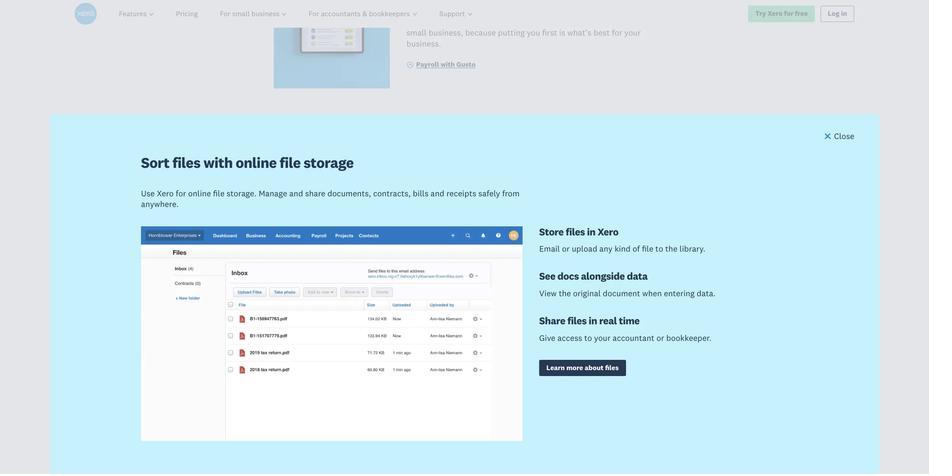 Task type: vqa. For each thing, say whether or not it's contained in the screenshot.
the because
yes



Task type: locate. For each thing, give the bounding box(es) containing it.
data
[[627, 270, 648, 283]]

accept payments
[[291, 315, 407, 334]]

1 horizontal spatial for
[[612, 27, 622, 38]]

anywhere.
[[141, 199, 179, 210]]

purchase orders
[[291, 352, 399, 371]]

with
[[501, 0, 517, 6], [448, 6, 464, 16], [441, 60, 455, 69], [203, 153, 233, 172]]

files right the sort
[[172, 153, 200, 172]]

the right view
[[559, 288, 571, 299]]

manage xero contacts
[[291, 426, 437, 444]]

time
[[619, 315, 640, 327]]

purchase orders button
[[274, 352, 399, 373]]

2 horizontal spatial for
[[784, 9, 794, 18]]

contracts,
[[373, 188, 411, 199]]

1 vertical spatial manage
[[291, 426, 343, 444]]

xero for try xero for free
[[768, 9, 783, 18]]

you up best
[[591, 17, 604, 27]]

1 vertical spatial the
[[559, 288, 571, 299]]

2 vertical spatial for
[[176, 188, 186, 199]]

0 horizontal spatial online
[[188, 188, 211, 199]]

employees
[[407, 6, 446, 16]]

file inside the use xero for online file storage. manage and share documents, contracts, bills and receipts safely from anywhere.
[[213, 188, 225, 199]]

the left library.
[[665, 243, 678, 254]]

xero for use xero for online file storage. manage and share documents, contracts, bills and receipts safely from anywhere.
[[157, 188, 174, 199]]

harder
[[475, 0, 499, 6]]

file left storage on the left top of the page
[[280, 153, 301, 172]]

free
[[795, 9, 808, 18]]

0 horizontal spatial to
[[552, 6, 560, 16]]

for inside the use xero for online file storage. manage and share documents, contracts, bills and receipts safely from anywhere.
[[176, 188, 186, 199]]

sort
[[141, 153, 169, 172]]

1 vertical spatial gusto
[[457, 60, 476, 69]]

from
[[502, 188, 520, 199]]

business.
[[407, 38, 441, 49]]

xero inside the use xero for online file storage. manage and share documents, contracts, bills and receipts safely from anywhere.
[[157, 188, 174, 199]]

0 vertical spatial to
[[552, 6, 560, 16]]

payroll up works
[[544, 0, 570, 6]]

reporting
[[291, 279, 358, 297]]

any
[[600, 243, 613, 254]]

1 horizontal spatial manage
[[291, 426, 343, 444]]

features
[[274, 154, 350, 178]]

0 vertical spatial the
[[665, 243, 678, 254]]

for up anywhere.
[[176, 188, 186, 199]]

with inside button
[[441, 60, 455, 69]]

files up upload
[[566, 225, 585, 238]]

to
[[552, 6, 560, 16], [656, 243, 663, 254], [584, 333, 592, 343]]

gusto down because in the right top of the page
[[457, 60, 476, 69]]

in right log
[[841, 9, 847, 18]]

0 horizontal spatial for
[[176, 188, 186, 199]]

1 vertical spatial to
[[656, 243, 663, 254]]

file left storage.
[[213, 188, 225, 199]]

0 vertical spatial file
[[280, 153, 301, 172]]

log in
[[828, 9, 847, 18]]

for left free
[[784, 9, 794, 18]]

about
[[585, 363, 604, 372]]

xero inside work smarter, not harder with xero's payroll software. pay employees with gusto payroll software to calculate pay and deductions. xero online accounting works around you and your small business, because putting you first is what's best for your business.
[[452, 17, 469, 27]]

2 horizontal spatial to
[[656, 243, 663, 254]]

to right of
[[656, 243, 663, 254]]

calculate
[[562, 6, 596, 16]]

contacts
[[379, 426, 437, 444]]

for for use xero for online file storage. manage and share documents, contracts, bills and receipts safely from anywhere.
[[176, 188, 186, 199]]

files up access
[[568, 315, 587, 327]]

1 horizontal spatial online
[[236, 153, 277, 172]]

smarter,
[[428, 0, 458, 6]]

with inside files region
[[203, 153, 233, 172]]

features in every plan
[[274, 154, 464, 178]]

gusto down harder on the right top of page
[[466, 6, 488, 16]]

files inside "link"
[[605, 363, 619, 372]]

files for share
[[568, 315, 587, 327]]

inventory
[[291, 242, 356, 260]]

online inside work smarter, not harder with xero's payroll software. pay employees with gusto payroll software to calculate pay and deductions. xero online accounting works around you and your small business, because putting you first is what's best for your business.
[[471, 17, 494, 27]]

for
[[784, 9, 794, 18], [612, 27, 622, 38], [176, 188, 186, 199]]

1 horizontal spatial to
[[584, 333, 592, 343]]

pay
[[608, 0, 622, 6]]

inventory button
[[274, 242, 356, 262]]

your
[[622, 17, 639, 27], [625, 27, 641, 38], [594, 333, 611, 343]]

online inside the use xero for online file storage. manage and share documents, contracts, bills and receipts safely from anywhere.
[[188, 188, 211, 199]]

0 horizontal spatial file
[[213, 188, 225, 199]]

xero inside 'button'
[[346, 426, 376, 444]]

learn more about files
[[547, 363, 619, 372]]

orders
[[356, 352, 399, 371]]

pricing
[[176, 9, 198, 18]]

xero's
[[519, 0, 542, 6]]

1 vertical spatial for
[[612, 27, 622, 38]]

0 horizontal spatial you
[[527, 27, 540, 38]]

docs
[[558, 270, 579, 283]]

files for store
[[566, 225, 585, 238]]

or right accountant
[[657, 333, 664, 343]]

try
[[755, 9, 766, 18]]

email or upload any kind of file to the library.
[[539, 243, 706, 254]]

or right email
[[562, 243, 570, 254]]

accept
[[291, 315, 338, 334]]

store files in xero
[[539, 225, 619, 238]]

0 vertical spatial online
[[471, 17, 494, 27]]

with right payroll
[[441, 60, 455, 69]]

for right best
[[612, 27, 622, 38]]

payroll
[[544, 0, 570, 6], [490, 6, 516, 16]]

give access to your accountant or bookkeeper.
[[539, 333, 712, 343]]

manage inside manage xero contacts 'button'
[[291, 426, 343, 444]]

deductions.
[[407, 17, 450, 27]]

file right of
[[642, 243, 654, 254]]

0 horizontal spatial or
[[562, 243, 570, 254]]

files region
[[0, 81, 929, 474]]

learn
[[547, 363, 565, 372]]

payroll up accounting
[[490, 6, 516, 16]]

you left first
[[527, 27, 540, 38]]

use xero for online file storage. manage and share documents, contracts, bills and receipts safely from anywhere.
[[141, 188, 520, 210]]

0 vertical spatial for
[[784, 9, 794, 18]]

0 horizontal spatial manage
[[259, 188, 287, 199]]

1 vertical spatial online
[[236, 153, 277, 172]]

and
[[613, 6, 627, 16], [606, 17, 620, 27], [289, 188, 303, 199], [431, 188, 445, 199]]

for for try xero for free
[[784, 9, 794, 18]]

the
[[665, 243, 678, 254], [559, 288, 571, 299]]

2 vertical spatial file
[[642, 243, 654, 254]]

2 vertical spatial online
[[188, 188, 211, 199]]

0 vertical spatial gusto
[[466, 6, 488, 16]]

1 vertical spatial file
[[213, 188, 225, 199]]

original
[[573, 288, 601, 299]]

file for storage
[[280, 153, 301, 172]]

email
[[539, 243, 560, 254]]

file
[[280, 153, 301, 172], [213, 188, 225, 199], [642, 243, 654, 254]]

storage.
[[227, 188, 257, 199]]

view the original document when entering data.
[[539, 288, 716, 299]]

1 horizontal spatial or
[[657, 333, 664, 343]]

xero
[[768, 9, 783, 18], [452, 17, 469, 27], [157, 188, 174, 199], [598, 225, 619, 238], [346, 426, 376, 444]]

storage
[[304, 153, 354, 172]]

or
[[562, 243, 570, 254], [657, 333, 664, 343]]

business,
[[429, 27, 463, 38]]

0 horizontal spatial payroll
[[490, 6, 516, 16]]

0 vertical spatial manage
[[259, 188, 287, 199]]

files right about
[[605, 363, 619, 372]]

you
[[591, 17, 604, 27], [527, 27, 540, 38]]

to down share files in real time
[[584, 333, 592, 343]]

payroll with gusto button
[[407, 60, 476, 71]]

with up storage.
[[203, 153, 233, 172]]

see docs alongside data
[[539, 270, 648, 283]]

to up works
[[552, 6, 560, 16]]

1 horizontal spatial you
[[591, 17, 604, 27]]

2 horizontal spatial online
[[471, 17, 494, 27]]

manage
[[259, 188, 287, 199], [291, 426, 343, 444]]

online
[[471, 17, 494, 27], [236, 153, 277, 172], [188, 188, 211, 199]]

what's
[[568, 27, 592, 38]]

1 horizontal spatial file
[[280, 153, 301, 172]]

gusto inside button
[[457, 60, 476, 69]]



Task type: describe. For each thing, give the bounding box(es) containing it.
view
[[539, 288, 557, 299]]

documents,
[[328, 188, 371, 199]]

0 horizontal spatial the
[[559, 288, 571, 299]]

access
[[558, 333, 582, 343]]

1 horizontal spatial payroll
[[544, 0, 570, 6]]

share files in real time
[[539, 315, 640, 327]]

accountant
[[613, 333, 655, 343]]

payroll with gusto
[[416, 60, 476, 69]]

first
[[542, 27, 557, 38]]

kind
[[615, 243, 631, 254]]

entering
[[664, 288, 695, 299]]

document
[[603, 288, 640, 299]]

works
[[539, 17, 561, 27]]

payments
[[341, 315, 407, 334]]

more
[[567, 363, 583, 372]]

when
[[643, 288, 662, 299]]

online for storage
[[236, 153, 277, 172]]

xero homepage image
[[75, 3, 97, 25]]

give
[[539, 333, 556, 343]]

data.
[[697, 288, 716, 299]]

manage xero contacts button
[[274, 425, 437, 446]]

putting
[[498, 27, 525, 38]]

2 horizontal spatial file
[[642, 243, 654, 254]]

to inside work smarter, not harder with xero's payroll software. pay employees with gusto payroll software to calculate pay and deductions. xero online accounting works around you and your small business, because putting you first is what's best for your business.
[[552, 6, 560, 16]]

online for storage.
[[188, 188, 211, 199]]

of
[[633, 243, 640, 254]]

xero for manage xero contacts
[[346, 426, 376, 444]]

store
[[539, 225, 564, 238]]

accept payments button
[[274, 315, 407, 336]]

real
[[599, 315, 617, 327]]

best
[[594, 27, 610, 38]]

in up documents,
[[354, 154, 370, 178]]

reporting button
[[274, 278, 358, 299]]

share
[[305, 188, 326, 199]]

sort files with online file storage
[[141, 153, 354, 172]]

1 vertical spatial or
[[657, 333, 664, 343]]

because
[[465, 27, 496, 38]]

plan
[[426, 154, 464, 178]]

pricing link
[[165, 0, 209, 28]]

every
[[374, 154, 422, 178]]

work
[[407, 0, 426, 6]]

learn more about files link
[[539, 360, 626, 376]]

files for sort
[[172, 153, 200, 172]]

file for storage.
[[213, 188, 225, 199]]

with down not
[[448, 6, 464, 16]]

receipts
[[447, 188, 476, 199]]

2 vertical spatial to
[[584, 333, 592, 343]]

accounting
[[496, 17, 537, 27]]

payroll
[[416, 60, 439, 69]]

gusto inside work smarter, not harder with xero's payroll software. pay employees with gusto payroll software to calculate pay and deductions. xero online accounting works around you and your small business, because putting you first is what's best for your business.
[[466, 6, 488, 16]]

not
[[460, 0, 473, 6]]

bookkeeper.
[[667, 333, 712, 343]]

work smarter, not harder with xero's payroll software. pay employees with gusto payroll software to calculate pay and deductions. xero online accounting works around you and your small business, because putting you first is what's best for your business.
[[407, 0, 641, 49]]

close button
[[823, 131, 855, 143]]

with up accounting
[[501, 0, 517, 6]]

safely
[[479, 188, 500, 199]]

alongside
[[581, 270, 625, 283]]

your inside files region
[[594, 333, 611, 343]]

pay
[[598, 6, 611, 16]]

use
[[141, 188, 155, 199]]

in up upload
[[587, 225, 596, 238]]

software.
[[572, 0, 606, 6]]

1 horizontal spatial the
[[665, 243, 678, 254]]

library.
[[680, 243, 706, 254]]

software
[[518, 6, 550, 16]]

purchase
[[291, 352, 353, 371]]

try xero for free
[[755, 9, 808, 18]]

upload
[[572, 243, 597, 254]]

see
[[539, 270, 556, 283]]

manage inside the use xero for online file storage. manage and share documents, contracts, bills and receipts safely from anywhere.
[[259, 188, 287, 199]]

log in link
[[821, 6, 855, 22]]

is
[[559, 27, 565, 38]]

for inside work smarter, not harder with xero's payroll software. pay employees with gusto payroll software to calculate pay and deductions. xero online accounting works around you and your small business, because putting you first is what's best for your business.
[[612, 27, 622, 38]]

bills
[[413, 188, 429, 199]]

around
[[563, 17, 589, 27]]

share
[[539, 315, 566, 327]]

0 vertical spatial or
[[562, 243, 570, 254]]

try xero for free link
[[748, 6, 815, 22]]

close
[[834, 131, 855, 142]]

in left "real"
[[589, 315, 597, 327]]

small
[[407, 27, 427, 38]]



